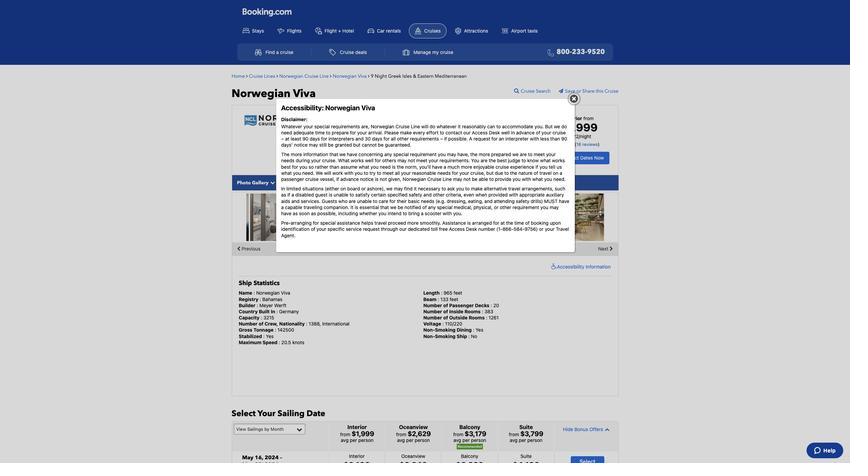 Task type: vqa. For each thing, say whether or not it's contained in the screenshot.
the bottom "our"
yes



Task type: locate. For each thing, give the bounding box(es) containing it.
well inside 'whatever your special requirements are, norwegian cruise line will do whatever it reasonably can to accommodate you. but we do need adequate time to prepare for your arrival. please make every effort to contact our access desk well in advance of your cruise – at least 90 days for interpreters and 30 days for all other requirements – if possible. a request for an interpreter with less than 90 days' notice may still be granted but cannot be guaranteed.'
[[501, 130, 510, 135]]

0 horizontal spatial at
[[285, 136, 290, 142]]

from inside interior from $1,999 $222 / night
[[584, 115, 594, 121]]

if inside 'whatever your special requirements are, norwegian cruise line will do whatever it reasonably can to accommodate you. but we do need adequate time to prepare for your arrival. please make every effort to contact our access desk well in advance of your cruise – at least 90 days for interpreters and 30 days for all other requirements – if possible. a request for an interpreter with less than 90 days' notice may still be granted but cannot be guaranteed.'
[[444, 136, 447, 142]]

that inside the more information that we have concerning any special requirement you may have, the more prepared we are to meet your needs during your cruise. what works well for others may not meet your requirements. you are the best judge to know what works best for you so rather than assume what you need is the norm, you'll have a much more enjoyable cruise experience if you tell us what you need. we will work with you to try to meet all your reasonable needs for your cruise, but due to the nature of travel on a passenger cruise vessel, if advance notice is not given, norwegian cruise line may not be able to provide you with what you need.
[[330, 152, 338, 157]]

0 vertical spatial greek
[[388, 73, 401, 79]]

$222
[[568, 133, 579, 139]]

cruise deals
[[340, 49, 367, 55]]

special inside the in limited situations (either on board or ashore), we may find it necessary to ask you to make alternative travel arrangements, such as if a disabled guest is unable to satisfy certain specified safety and other criteria, even when provided with appropriate auxiliary aids and services. guests who are unable to care for their basic needs (e.g. dressing, eating, and attending safety drills) must have a capable traveling companion. it is essential that we be notified of any special medical, physical, or other requirement you may have as soon as possible, including whether you intend to bring a scooter with you.
[[437, 204, 453, 210]]

avg inside suite from $3,799 avg per person
[[510, 437, 518, 443]]

0 vertical spatial on
[[553, 170, 559, 176]]

angle right image
[[246, 74, 248, 78], [277, 74, 278, 78], [368, 74, 370, 78]]

it inside 'whatever your special requirements are, norwegian cruise line will do whatever it reasonably can to accommodate you. but we do need adequate time to prepare for your arrival. please make every effort to contact our access desk well in advance of your cruise – at least 90 days for interpreters and 30 days for all other requirements – if possible. a request for an interpreter with less than 90 days' notice may still be granted but cannot be guaranteed.'
[[458, 123, 461, 129]]

0 vertical spatial line
[[320, 73, 329, 79]]

2 per from the left
[[406, 437, 414, 443]]

0 vertical spatial interior
[[348, 424, 367, 430]]

not up the norm,
[[408, 158, 415, 163]]

of
[[536, 130, 541, 135], [347, 142, 352, 148], [534, 170, 538, 176], [423, 204, 427, 210], [525, 220, 530, 226], [311, 226, 315, 232], [443, 302, 448, 308], [443, 309, 448, 314], [443, 315, 448, 321], [259, 321, 264, 327]]

time inside pre-arranging for special assistance helps travel proceed more smoothly. assistance is arranged for at the time of booking upon identification of your specific service request through our dedicated toll free access desk number (1-866-584-9756) or your travel agent.
[[515, 220, 524, 226]]

ship for statistics
[[239, 279, 252, 287]]

werft
[[274, 302, 287, 308]]

1 horizontal spatial 90
[[562, 136, 567, 142]]

0 vertical spatial request
[[474, 136, 490, 142]]

0 vertical spatial non-
[[424, 327, 435, 333]]

per inside interior from $1,999 avg per person
[[350, 437, 357, 443]]

try
[[370, 170, 376, 176]]

line inside the more information that we have concerning any special requirement you may have, the more prepared we are to meet your needs during your cruise. what works well for others may not meet your requirements. you are the best judge to know what works best for you so rather than assume what you need is the norm, you'll have a much more enjoyable cruise experience if you tell us what you need. we will work with you to try to meet all your reasonable needs for your cruise, but due to the nature of travel on a passenger cruise vessel, if advance notice is not given, norwegian cruise line may not be able to provide you with what you need.
[[443, 176, 452, 182]]

croatia
[[444, 142, 460, 148], [489, 142, 505, 148]]

with down assume
[[344, 170, 354, 176]]

your up you'll
[[429, 158, 439, 163]]

balcony down recommended image
[[461, 453, 479, 459]]

0 vertical spatial 9 night greek isles & eastern mediterranean
[[371, 73, 467, 79]]

2 smoking from the top
[[435, 333, 456, 339]]

of up the tonnage
[[259, 321, 264, 327]]

select for select your sailing date
[[232, 408, 256, 419]]

0 horizontal spatial access
[[449, 226, 465, 232]]

4 avg from the left
[[510, 437, 518, 443]]

be down trieste
[[378, 142, 384, 148]]

if inside the in limited situations (either on board or ashore), we may find it necessary to ask you to make alternative travel arrangements, such as if a disabled guest is unable to satisfy certain specified safety and other criteria, even when provided with appropriate auxiliary aids and services. guests who are unable to care for their basic needs (e.g. dressing, eating, and attending safety drills) must have a capable traveling companion. it is essential that we be notified of any special medical, physical, or other requirement you may have as soon as possible, including whether you intend to bring a scooter with you.
[[288, 192, 290, 198]]

1 horizontal spatial chevron up image
[[603, 427, 610, 432]]

interpreter
[[506, 136, 529, 142]]

you down during
[[300, 164, 307, 170]]

you. inside the in limited situations (either on board or ashore), we may find it necessary to ask you to make alternative travel arrangements, such as if a disabled guest is unable to satisfy certain specified safety and other criteria, even when provided with appropriate auxiliary aids and services. guests who are unable to care for their basic needs (e.g. dressing, eating, and attending safety drills) must have a capable traveling companion. it is essential that we be notified of any special medical, physical, or other requirement you may have as soon as possible, including whether you intend to bring a scooter with you.
[[453, 210, 463, 216]]

travel inside the in limited situations (either on board or ashore), we may find it necessary to ask you to make alternative travel arrangements, such as if a disabled guest is unable to satisfy certain specified safety and other criteria, even when provided with appropriate auxiliary aids and services. guests who are unable to care for their basic needs (e.g. dressing, eating, and attending safety drills) must have a capable traveling companion. it is essential that we be notified of any special medical, physical, or other requirement you may have as soon as possible, including whether you intend to bring a scooter with you.
[[508, 186, 521, 192]]

of up the scooter
[[423, 204, 427, 210]]

0 horizontal spatial requirements
[[331, 123, 360, 129]]

person for $3,799
[[528, 437, 543, 443]]

no
[[471, 333, 477, 339]]

select up the view
[[232, 408, 256, 419]]

9 right norwegian viva link
[[371, 73, 374, 79]]

flights
[[287, 28, 302, 33]]

wheelchair image
[[550, 263, 557, 270]]

1 per from the left
[[350, 437, 357, 443]]

chevron up image inside ship details dropdown button
[[519, 180, 526, 185]]

1 vertical spatial time
[[515, 220, 524, 226]]

days
[[310, 136, 320, 142], [372, 136, 382, 142]]

1 vertical spatial than
[[330, 164, 339, 170]]

avg for $1,999
[[341, 437, 349, 443]]

ship inside ship details dropdown button
[[492, 180, 502, 186]]

0 horizontal spatial make
[[400, 130, 412, 135]]

experience
[[510, 164, 534, 170]]

services.
[[301, 198, 321, 204]]

travel down provide
[[508, 186, 521, 192]]

1 vertical spatial interior
[[349, 453, 365, 459]]

0 vertical spatial eastern
[[418, 73, 434, 79]]

balcony inside balcony from $3,179 avg per person
[[460, 424, 480, 430]]

it inside the in limited situations (either on board or ashore), we may find it necessary to ask you to make alternative travel arrangements, such as if a disabled guest is unable to satisfy certain specified safety and other criteria, even when provided with appropriate auxiliary aids and services. guests who are unable to care for their basic needs (e.g. dressing, eating, and attending safety drills) must have a capable traveling companion. it is essential that we be notified of any special medical, physical, or other requirement you may have as soon as possible, including whether you intend to bring a scooter with you.
[[414, 186, 417, 192]]

need. up such
[[554, 176, 566, 182]]

interior for interior from $1,999 avg per person
[[348, 424, 367, 430]]

if up aids on the top of page
[[288, 192, 290, 198]]

800-
[[557, 47, 572, 56]]

viva inside dialog
[[362, 104, 375, 112]]

to up provide
[[505, 170, 509, 176]]

requirement
[[410, 152, 437, 157], [513, 204, 539, 210]]

4 per from the left
[[519, 437, 526, 443]]

hide bonus offers link
[[556, 423, 617, 435]]

you down assume
[[355, 170, 363, 176]]

norwegian viva down lines
[[232, 86, 316, 101]]

1 horizontal spatial safety
[[516, 198, 530, 204]]

1 vertical spatial request
[[363, 226, 380, 232]]

1 days from the left
[[310, 136, 320, 142]]

to
[[497, 123, 501, 129], [326, 130, 331, 135], [440, 130, 444, 135], [416, 135, 421, 141], [528, 152, 533, 157], [522, 158, 526, 163], [364, 170, 368, 176], [377, 170, 381, 176], [505, 170, 509, 176], [490, 176, 494, 182], [442, 186, 446, 192], [465, 186, 470, 192], [350, 192, 354, 198], [373, 198, 378, 204], [403, 210, 407, 216], [432, 246, 437, 252]]

3 per from the left
[[463, 437, 470, 443]]

1 avg from the left
[[341, 437, 349, 443]]

concerning
[[359, 152, 383, 157]]

cruise left lines
[[249, 73, 263, 79]]

0 horizontal spatial days
[[310, 136, 320, 142]]

1 vertical spatial (athens),
[[398, 154, 418, 160]]

all up porto
[[391, 136, 396, 142]]

given,
[[388, 176, 402, 182]]

0 horizontal spatial our
[[400, 226, 407, 232]]

0 vertical spatial feet
[[454, 290, 462, 296]]

2 horizontal spatial needs
[[438, 170, 451, 176]]

you up try
[[371, 164, 379, 170]]

isles
[[403, 73, 412, 79], [377, 112, 391, 121]]

ashore),
[[367, 186, 385, 192]]

1 vertical spatial night
[[335, 112, 353, 121]]

: up meyer
[[260, 296, 261, 302]]

4 person from the left
[[528, 437, 543, 443]]

cruise inside 'whatever your special requirements are, norwegian cruise line will do whatever it reasonably can to accommodate you. but we do need adequate time to prepare for your arrival. please make every effort to contact our access desk well in advance of your cruise – at least 90 days for interpreters and 30 days for all other requirements – if possible. a request for an interpreter with less than 90 days' notice may still be granted but cannot be guaranteed.'
[[553, 130, 566, 135]]

select inside 'select          dates now' link
[[565, 155, 579, 161]]

1 horizontal spatial are
[[481, 158, 488, 163]]

from inside balcony from $3,179 avg per person
[[453, 432, 464, 437]]

0 horizontal spatial will
[[324, 170, 331, 176]]

view
[[236, 426, 246, 432]]

select for select          dates now
[[565, 155, 579, 161]]

unable
[[334, 192, 348, 198], [357, 198, 372, 204]]

2 works from the left
[[552, 158, 565, 163]]

133
[[441, 296, 449, 302]]

800-233-9520 link
[[545, 47, 605, 57]]

we up what
[[340, 152, 346, 157]]

you. down the 'medical,'
[[453, 210, 463, 216]]

more
[[291, 152, 302, 157], [479, 152, 490, 157], [461, 164, 472, 170], [408, 220, 419, 226]]

0 horizontal spatial need
[[281, 130, 292, 135]]

that up cruise.
[[330, 152, 338, 157]]

booking.com home image
[[243, 8, 291, 17]]

1 horizontal spatial that
[[380, 204, 389, 210]]

90 left $222
[[562, 136, 567, 142]]

0 horizontal spatial $1,999
[[352, 430, 374, 438]]

number
[[424, 302, 442, 308], [424, 309, 442, 314], [424, 315, 442, 321], [239, 321, 258, 327]]

possible,
[[317, 210, 337, 216]]

0 vertical spatial need.
[[302, 170, 315, 176]]

from for interior from $1,999 $222 / night
[[584, 115, 594, 121]]

for down concerning
[[375, 158, 381, 163]]

viva up accessibility:
[[293, 86, 316, 101]]

0 vertical spatial 9
[[371, 73, 374, 79]]

0 vertical spatial meet
[[534, 152, 545, 157]]

ravenna,
[[365, 142, 385, 148]]

0 vertical spatial our
[[464, 130, 471, 135]]

ports of call:
[[334, 142, 364, 148]]

0 horizontal spatial but
[[353, 142, 361, 148]]

1 vertical spatial line
[[411, 123, 420, 129]]

2 horizontal spatial line
[[443, 176, 452, 182]]

travel up through
[[375, 220, 387, 226]]

it for find
[[414, 186, 417, 192]]

than right less
[[551, 136, 560, 142]]

1 horizontal spatial as
[[293, 210, 298, 216]]

smoking
[[435, 327, 456, 333], [435, 333, 456, 339]]

our down proceed at the left top
[[400, 226, 407, 232]]

– inside norwegian viva main content
[[280, 454, 282, 461]]

in
[[281, 186, 285, 192], [271, 309, 275, 314]]

norwegian inside the more information that we have concerning any special requirement you may have, the more prepared we are to meet your needs during your cruise. what works well for others may not meet your requirements. you are the best judge to know what works best for you so rather than assume what you need is the norm, you'll have a much more enjoyable cruise experience if you tell us what you need. we will work with you to try to meet all your reasonable needs for your cruise, but due to the nature of travel on a passenger cruise vessel, if advance notice is not given, norwegian cruise line may not be able to provide you with what you need.
[[403, 176, 426, 182]]

avg inside balcony from $3,179 avg per person
[[454, 437, 461, 443]]

: left meyer
[[257, 302, 258, 308]]

our up a
[[464, 130, 471, 135]]

chevron up image for ship details
[[519, 180, 526, 185]]

chevron right image
[[610, 244, 613, 254]]

1 person from the left
[[359, 437, 374, 443]]

1 horizontal spatial &
[[413, 73, 416, 79]]

travel
[[556, 226, 569, 232]]

the up 866- in the right of the page
[[506, 220, 513, 226]]

rather
[[315, 164, 328, 170]]

0 horizontal spatial it
[[414, 186, 417, 192]]

crew,
[[265, 321, 278, 327]]

$1,999 for interior from $1,999 avg per person
[[352, 430, 374, 438]]

who
[[339, 198, 348, 204]]

per for $2,629
[[406, 437, 414, 443]]

time
[[315, 130, 325, 135], [515, 220, 524, 226]]

arrangements,
[[522, 186, 554, 192]]

1 horizontal spatial need.
[[554, 176, 566, 182]]

cruise inside 'whatever your special requirements are, norwegian cruise line will do whatever it reasonably can to accommodate you. but we do need adequate time to prepare for your arrival. please make every effort to contact our access desk well in advance of your cruise – at least 90 days for interpreters and 30 days for all other requirements – if possible. a request for an interpreter with less than 90 days' notice may still be granted but cannot be guaranteed.'
[[396, 123, 410, 129]]

2 angle right image from the left
[[277, 74, 278, 78]]

chevron up image inside hide bonus offers link
[[603, 427, 610, 432]]

0 horizontal spatial croatia
[[444, 142, 460, 148]]

special inside 'whatever your special requirements are, norwegian cruise line will do whatever it reasonably can to accommodate you. but we do need adequate time to prepare for your arrival. please make every effort to contact our access desk well in advance of your cruise – at least 90 days for interpreters and 30 days for all other requirements – if possible. a request for an interpreter with less than 90 days' notice may still be granted but cannot be guaranteed.'
[[314, 123, 330, 129]]

in inside ship statistics name : norwegian viva registry : bahamas builder : meyer werft country built in : germany capacity : 3215 number of crew, nationality : 1388, international gross tonnage : 142500 stabilized : yes maximum speed : 20.5 knots
[[271, 309, 275, 314]]

1 horizontal spatial isles
[[403, 73, 412, 79]]

1 vertical spatial all
[[395, 170, 400, 176]]

what up the tell
[[540, 158, 551, 163]]

1 vertical spatial need.
[[554, 176, 566, 182]]

assistance
[[337, 220, 360, 226]]

person inside suite from $3,799 avg per person
[[528, 437, 543, 443]]

cruise up due
[[496, 164, 509, 170]]

dates
[[580, 155, 593, 161]]

1 horizontal spatial time
[[515, 220, 524, 226]]

per for $3,799
[[519, 437, 526, 443]]

1 vertical spatial but
[[487, 170, 494, 176]]

0 vertical spatial unable
[[334, 192, 348, 198]]

0 vertical spatial isles
[[403, 73, 412, 79]]

1 vertical spatial at
[[501, 220, 505, 226]]

please
[[384, 130, 399, 135]]

per for $3,179
[[463, 437, 470, 443]]

to down "whatever"
[[440, 130, 444, 135]]

1 vertical spatial well
[[365, 158, 374, 163]]

interior for interior
[[349, 453, 365, 459]]

special inside pre-arranging for special assistance helps travel proceed more smoothly. assistance is arranged for at the time of booking upon identification of your specific service request through our dedicated toll free access desk number (1-866-584-9756) or your travel agent.
[[320, 220, 336, 226]]

ship for details
[[492, 180, 502, 186]]

ship inside length : 965 feet beam : 133 feet number of passenger decks : 20 number of inside rooms : 383 number of outside rooms : 1261 voltage : 110/220 non-smoking dining : yes non-smoking ship : no
[[457, 333, 467, 339]]

it up contact at the right of page
[[458, 123, 461, 129]]

0 vertical spatial &
[[413, 73, 416, 79]]

when
[[476, 192, 487, 198]]

avg for $3,799
[[510, 437, 518, 443]]

9 down accessibility: norwegian viva
[[329, 112, 333, 121]]

other
[[397, 136, 409, 142], [433, 192, 445, 198], [500, 204, 512, 210]]

1 horizontal spatial on
[[553, 170, 559, 176]]

•
[[374, 148, 376, 154], [432, 148, 434, 154], [497, 148, 500, 154], [334, 154, 336, 160], [377, 154, 379, 160]]

from inside the oceanview from $2,629 avg per person
[[396, 432, 406, 437]]

bring
[[409, 210, 420, 216]]

paper plane image
[[559, 89, 565, 93]]

on left board
[[341, 186, 346, 192]]

yes inside ship statistics name : norwegian viva registry : bahamas builder : meyer werft country built in : germany capacity : 3215 number of crew, nationality : 1388, international gross tonnage : 142500 stabilized : yes maximum speed : 20.5 knots
[[266, 333, 274, 339]]

norwegian cruise line image
[[244, 114, 317, 126]]

oceanview image
[[250, 193, 321, 241]]

0 vertical spatial you.
[[535, 123, 544, 129]]

pre-arranging for special assistance helps travel proceed more smoothly. assistance is arranged for at the time of booking upon identification of your specific service request through our dedicated toll free access desk number (1-866-584-9756) or your travel agent.
[[281, 220, 569, 238]]

select down the '5'
[[565, 155, 579, 161]]

0 horizontal spatial notice
[[294, 142, 308, 148]]

notice down try
[[360, 176, 374, 182]]

if down contact at the right of page
[[444, 136, 447, 142]]

night up prepare
[[335, 112, 353, 121]]

or inside pre-arranging for special assistance helps travel proceed more smoothly. assistance is arranged for at the time of booking upon identification of your specific service request through our dedicated toll free access desk number (1-866-584-9756) or your travel agent.
[[539, 226, 544, 232]]

reasonable
[[412, 170, 436, 176]]

avg
[[341, 437, 349, 443], [397, 437, 405, 443], [454, 437, 461, 443], [510, 437, 518, 443]]

: left 965
[[441, 290, 442, 296]]

3 avg from the left
[[454, 437, 461, 443]]

need inside the more information that we have concerning any special requirement you may have, the more prepared we are to meet your needs during your cruise. what works well for others may not meet your requirements. you are the best judge to know what works best for you so rather than assume what you need is the norm, you'll have a much more enjoyable cruise experience if you tell us what you need. we will work with you to try to meet all your reasonable needs for your cruise, but due to the nature of travel on a passenger cruise vessel, if advance notice is not given, norwegian cruise line may not be able to provide you with what you need.
[[380, 164, 391, 170]]

of inside the more information that we have concerning any special requirement you may have, the more prepared we are to meet your needs during your cruise. what works well for others may not meet your requirements. you are the best judge to know what works best for you so rather than assume what you need is the norm, you'll have a much more enjoyable cruise experience if you tell us what you need. we will work with you to try to meet all your reasonable needs for your cruise, but due to the nature of travel on a passenger cruise vessel, if advance notice is not given, norwegian cruise line may not be able to provide you with what you need.
[[534, 170, 538, 176]]

italy down every
[[418, 142, 427, 148]]

1 vertical spatial smoking
[[435, 333, 456, 339]]

ship inside ship statistics name : norwegian viva registry : bahamas builder : meyer werft country built in : germany capacity : 3215 number of crew, nationality : 1388, international gross tonnage : 142500 stabilized : yes maximum speed : 20.5 knots
[[239, 279, 252, 287]]

3 angle right image from the left
[[368, 74, 370, 78]]

dining
[[457, 327, 472, 333]]

dialog
[[276, 94, 579, 252]]

turkey up know
[[521, 148, 536, 154]]

for down the please
[[384, 136, 390, 142]]

it for whatever
[[458, 123, 461, 129]]

1 vertical spatial our
[[400, 226, 407, 232]]

one-
[[334, 135, 345, 141]]

2 vertical spatial are
[[349, 198, 356, 204]]

chevron up image
[[519, 180, 526, 185], [603, 427, 610, 432]]

0 vertical spatial italy
[[406, 135, 415, 141]]

need down whatever
[[281, 130, 292, 135]]

per inside suite from $3,799 avg per person
[[519, 437, 526, 443]]

suite for suite from $3,799 avg per person
[[520, 424, 533, 430]]

chevron up image right the bonus
[[603, 427, 610, 432]]

croatia up kusadasi at the top
[[444, 142, 460, 148]]

in left limited
[[281, 186, 285, 192]]

requirements up prepare
[[331, 123, 360, 129]]

0 vertical spatial $1,999
[[561, 121, 598, 134]]

share
[[583, 88, 595, 94]]

0 horizontal spatial piraeus
[[380, 154, 396, 160]]

indulge food hall image
[[541, 193, 612, 241]]

1 angle right image from the left
[[246, 74, 248, 78]]

3 person from the left
[[471, 437, 486, 443]]

able
[[479, 176, 488, 182]]

(athens), inside santorini (thira), greece • kusadasi (ephesus), turkey • istanbul, turkey • mykonos, greece • piraeus (athens), greece
[[398, 154, 418, 160]]

0 horizontal spatial 9
[[329, 112, 333, 121]]

person inside interior from $1,999 avg per person
[[359, 437, 374, 443]]

drills)
[[531, 198, 543, 204]]

their
[[397, 198, 407, 204]]

$1,999 for interior from $1,999 $222 / night
[[561, 121, 598, 134]]

access down reasonably
[[472, 130, 488, 135]]

arranged
[[472, 220, 492, 226]]

eastern up open
[[400, 112, 425, 121]]

1 horizontal spatial select
[[565, 155, 579, 161]]

: down werft at the left
[[277, 309, 278, 314]]

for inside the in limited situations (either on board or ashore), we may find it necessary to ask you to make alternative travel arrangements, such as if a disabled guest is unable to satisfy certain specified safety and other criteria, even when provided with appropriate auxiliary aids and services. guests who are unable to care for their basic needs (e.g. dressing, eating, and attending safety drills) must have a capable traveling companion. it is essential that we be notified of any special medical, physical, or other requirement you may have as soon as possible, including whether you intend to bring a scooter with you.
[[390, 198, 396, 204]]

globe image
[[329, 135, 333, 140]]

at inside pre-arranging for special assistance helps travel proceed more smoothly. assistance is arranged for at the time of booking upon identification of your specific service request through our dedicated toll free access desk number (1-866-584-9756) or your travel agent.
[[501, 220, 505, 226]]

desk inside 'whatever your special requirements are, norwegian cruise line will do whatever it reasonably can to accommodate you. but we do need adequate time to prepare for your arrival. please make every effort to contact our access desk well in advance of your cruise – at least 90 days for interpreters and 30 days for all other requirements – if possible. a request for an interpreter with less than 90 days' notice may still be granted but cannot be guaranteed.'
[[489, 130, 500, 135]]

need inside 'whatever your special requirements are, norwegian cruise line will do whatever it reasonably can to accommodate you. but we do need adequate time to prepare for your arrival. please make every effort to contact our access desk well in advance of your cruise – at least 90 days for interpreters and 30 days for all other requirements – if possible. a request for an interpreter with less than 90 days' notice may still be granted but cannot be guaranteed.'
[[281, 130, 292, 135]]

from inside suite from $3,799 avg per person
[[509, 432, 519, 437]]

1 vertical spatial in
[[271, 309, 275, 314]]

0 vertical spatial all
[[391, 136, 396, 142]]

0 horizontal spatial in
[[271, 309, 275, 314]]

by
[[265, 426, 270, 432]]

from inside interior from $1,999 avg per person
[[340, 432, 350, 437]]

1 horizontal spatial ship
[[457, 333, 467, 339]]

– up days'
[[281, 136, 284, 142]]

number inside ship statistics name : norwegian viva registry : bahamas builder : meyer werft country built in : germany capacity : 3215 number of crew, nationality : 1388, international gross tonnage : 142500 stabilized : yes maximum speed : 20.5 knots
[[239, 321, 258, 327]]

0 horizontal spatial requirement
[[410, 152, 437, 157]]

photo gallery image thumbnails navigation
[[232, 242, 618, 256]]

1 vertical spatial travel
[[508, 186, 521, 192]]

0 vertical spatial than
[[551, 136, 560, 142]]

: up 'no'
[[473, 327, 475, 333]]

2 non- from the top
[[424, 333, 435, 339]]

1 vertical spatial balcony
[[461, 453, 479, 459]]

length
[[424, 290, 440, 296]]

isles up "norwegian viva - new ship! open bar!" on the top of page
[[377, 112, 391, 121]]

for
[[350, 130, 356, 135], [321, 136, 327, 142], [384, 136, 390, 142], [492, 136, 498, 142], [375, 158, 381, 163], [292, 164, 298, 170], [452, 170, 458, 176], [390, 198, 396, 204], [313, 220, 319, 226], [493, 220, 499, 226]]

we right "but"
[[554, 123, 560, 129]]

pre-
[[281, 220, 291, 226]]

142500
[[278, 327, 294, 333]]

but inside 'whatever your special requirements are, norwegian cruise line will do whatever it reasonably can to accommodate you. but we do need adequate time to prepare for your arrival. please make every effort to contact our access desk well in advance of your cruise – at least 90 days for interpreters and 30 days for all other requirements – if possible. a request for an interpreter with less than 90 days' notice may still be granted but cannot be guaranteed.'
[[353, 142, 361, 148]]

1 horizontal spatial works
[[552, 158, 565, 163]]

suite inside suite from $3,799 avg per person
[[520, 424, 533, 430]]

special down "guaranteed."
[[394, 152, 409, 157]]

next link
[[598, 244, 615, 254]]

0 vertical spatial it
[[458, 123, 461, 129]]

0 vertical spatial any
[[385, 152, 392, 157]]

needs down necessary
[[421, 198, 435, 204]]

2 croatia from the left
[[489, 142, 505, 148]]

intend
[[388, 210, 402, 216]]

home link
[[232, 73, 245, 79]]

person inside balcony from $3,179 avg per person
[[471, 437, 486, 443]]

per inside balcony from $3,179 avg per person
[[463, 437, 470, 443]]

limited
[[286, 186, 301, 192]]

make up when in the top right of the page
[[471, 186, 483, 192]]

your down upon
[[545, 226, 555, 232]]

of down the arranging
[[311, 226, 315, 232]]

on inside the in limited situations (either on board or ashore), we may find it necessary to ask you to make alternative travel arrangements, such as if a disabled guest is unable to satisfy certain specified safety and other criteria, even when provided with appropriate auxiliary aids and services. guests who are unable to care for their basic needs (e.g. dressing, eating, and attending safety drills) must have a capable traveling companion. it is essential that we be notified of any special medical, physical, or other requirement you may have as soon as possible, including whether you intend to bring a scooter with you.
[[341, 186, 346, 192]]

0 vertical spatial chevron up image
[[519, 180, 526, 185]]

: left "133"
[[438, 296, 439, 302]]

from for balcony from $3,179 avg per person
[[453, 432, 464, 437]]

1 vertical spatial &
[[393, 112, 398, 121]]

arranging
[[291, 220, 312, 226]]

access down the 'assistance'
[[449, 226, 465, 232]]

1 horizontal spatial travel
[[508, 186, 521, 192]]

other inside 'whatever your special requirements are, norwegian cruise line will do whatever it reasonably can to accommodate you. but we do need adequate time to prepare for your arrival. please make every effort to contact our access desk well in advance of your cruise – at least 90 days for interpreters and 30 days for all other requirements – if possible. a request for an interpreter with less than 90 days' notice may still be granted but cannot be guaranteed.'
[[397, 136, 409, 142]]

2 horizontal spatial are
[[520, 152, 527, 157]]

suite for suite
[[521, 453, 532, 459]]

line inside norwegian viva main content
[[320, 73, 329, 79]]

110/220
[[445, 321, 463, 327]]

0 horizontal spatial chevron up image
[[519, 180, 526, 185]]

0 horizontal spatial any
[[385, 152, 392, 157]]

companion.
[[324, 204, 349, 210]]

reviews
[[583, 142, 598, 147]]

scooter
[[425, 210, 442, 216]]

airport
[[511, 28, 527, 33]]

1 vertical spatial access
[[449, 226, 465, 232]]

1 vertical spatial piraeus
[[380, 154, 396, 160]]

you.
[[535, 123, 544, 129], [453, 210, 463, 216]]

hide bonus offers
[[563, 426, 603, 432]]

angle right image right lines
[[277, 74, 278, 78]]

1 horizontal spatial desk
[[489, 130, 500, 135]]

$3,179
[[465, 430, 487, 438]]

0 horizontal spatial advance
[[341, 176, 359, 182]]

per for $1,999
[[350, 437, 357, 443]]

1 vertical spatial non-
[[424, 333, 435, 339]]

need down others
[[380, 164, 391, 170]]

previous link
[[235, 244, 261, 254]]

cruises
[[424, 28, 441, 33]]

0 vertical spatial will
[[422, 123, 429, 129]]

now
[[594, 155, 604, 161]]

corfu (kerkyra), greece
[[334, 142, 522, 154]]

(athens), down "whatever"
[[440, 135, 460, 141]]

special up 'globe' image
[[314, 123, 330, 129]]

dedicated
[[408, 226, 430, 232]]

even
[[464, 192, 474, 198]]

2 avg from the left
[[397, 437, 405, 443]]

open
[[400, 122, 415, 130]]

a down aids on the top of page
[[281, 204, 284, 210]]

at
[[285, 136, 290, 142], [501, 220, 505, 226]]

interior from $1,999 $222 / night
[[561, 115, 598, 139]]

0 vertical spatial other
[[397, 136, 409, 142]]

will inside 'whatever your special requirements are, norwegian cruise line will do whatever it reasonably can to accommodate you. but we do need adequate time to prepare for your arrival. please make every effort to contact our access desk well in advance of your cruise – at least 90 days for interpreters and 30 days for all other requirements – if possible. a request for an interpreter with less than 90 days' notice may still be granted but cannot be guaranteed.'
[[422, 123, 429, 129]]

0 horizontal spatial turkey
[[481, 148, 496, 154]]

& up ship!
[[393, 112, 398, 121]]

0 horizontal spatial needs
[[281, 158, 295, 163]]

time up 584-
[[515, 220, 524, 226]]

1 horizontal spatial piraeus
[[422, 135, 438, 141]]

2 person from the left
[[415, 437, 430, 443]]

1 horizontal spatial requirements
[[410, 136, 439, 142]]

than up work
[[330, 164, 339, 170]]

0 horizontal spatial meet
[[383, 170, 394, 176]]

as down traveling
[[311, 210, 316, 216]]

avg inside the oceanview from $2,629 avg per person
[[397, 437, 405, 443]]

piraeus down santorini
[[380, 154, 396, 160]]

requirement inside the more information that we have concerning any special requirement you may have, the more prepared we are to meet your needs during your cruise. what works well for others may not meet your requirements. you are the best judge to know what works best for you so rather than assume what you need is the norm, you'll have a much more enjoyable cruise experience if you tell us what you need. we will work with you to try to meet all your reasonable needs for your cruise, but due to the nature of travel on a passenger cruise vessel, if advance notice is not given, norwegian cruise line may not be able to provide you with what you need.
[[410, 152, 437, 157]]

1 horizontal spatial unable
[[357, 198, 372, 204]]

access inside pre-arranging for special assistance helps travel proceed more smoothly. assistance is arranged for at the time of booking upon identification of your specific service request through our dedicated toll free access desk number (1-866-584-9756) or your travel agent.
[[449, 226, 465, 232]]

a down us
[[560, 170, 563, 176]]

find a cruise
[[266, 49, 293, 55]]

our inside pre-arranging for special assistance helps travel proceed more smoothly. assistance is arranged for at the time of booking upon identification of your specific service request through our dedicated toll free access desk number (1-866-584-9756) or your travel agent.
[[400, 226, 407, 232]]

2 90 from the left
[[562, 136, 567, 142]]

you up criteria,
[[456, 186, 464, 192]]



Task type: describe. For each thing, give the bounding box(es) containing it.
ship details button
[[487, 175, 531, 190]]

what
[[338, 158, 350, 163]]

have up pre-
[[281, 210, 292, 216]]

special inside the more information that we have concerning any special requirement you may have, the more prepared we are to meet your needs during your cruise. what works well for others may not meet your requirements. you are the best judge to know what works best for you so rather than assume what you need is the norm, you'll have a much more enjoyable cruise experience if you tell us what you need. we will work with you to try to meet all your reasonable needs for your cruise, but due to the nature of travel on a passenger cruise vessel, if advance notice is not given, norwegian cruise line may not be able to provide you with what you need.
[[394, 152, 409, 157]]

request inside pre-arranging for special assistance helps travel proceed more smoothly. assistance is arranged for at the time of booking upon identification of your specific service request through our dedicated toll free access desk number (1-866-584-9756) or your travel agent.
[[363, 226, 380, 232]]

20
[[494, 302, 499, 308]]

$2,629
[[408, 430, 431, 438]]

1 horizontal spatial greek
[[388, 73, 401, 79]]

cruise right this
[[605, 88, 619, 94]]

to down board
[[350, 192, 354, 198]]

0 vertical spatial needs
[[281, 158, 295, 163]]

all inside the more information that we have concerning any special requirement you may have, the more prepared we are to meet your needs during your cruise. what works well for others may not meet your requirements. you are the best judge to know what works best for you so rather than assume what you need is the norm, you'll have a much more enjoyable cruise experience if you tell us what you need. we will work with you to try to meet all your reasonable needs for your cruise, but due to the nature of travel on a passenger cruise vessel, if advance notice is not given, norwegian cruise line may not be able to provide you with what you need.
[[395, 170, 400, 176]]

days'
[[281, 142, 293, 148]]

may
[[242, 454, 254, 461]]

you
[[471, 158, 480, 163]]

interior from $1,999 avg per person
[[340, 424, 374, 443]]

in inside the in limited situations (either on board or ashore), we may find it necessary to ask you to make alternative travel arrangements, such as if a disabled guest is unable to satisfy certain specified safety and other criteria, even when provided with appropriate auxiliary aids and services. guests who are unable to care for their basic needs (e.g. dressing, eating, and attending safety drills) must have a capable traveling companion. it is essential that we be notified of any special medical, physical, or other requirement you may have as soon as possible, including whether you intend to bring a scooter with you.
[[281, 186, 285, 192]]

than inside 'whatever your special requirements are, norwegian cruise line will do whatever it reasonably can to accommodate you. but we do need adequate time to prepare for your arrival. please make every effort to contact our access desk well in advance of your cruise – at least 90 days for interpreters and 30 days for all other requirements – if possible. a request for an interpreter with less than 90 days' notice may still be granted but cannot be guaranteed.'
[[551, 136, 560, 142]]

2 do from the left
[[562, 123, 567, 129]]

what down concerning
[[359, 164, 369, 170]]

capable
[[285, 204, 302, 210]]

and inside 'whatever your special requirements are, norwegian cruise line will do whatever it reasonably can to accommodate you. but we do need adequate time to prepare for your arrival. please make every effort to contact our access desk well in advance of your cruise – at least 90 days for interpreters and 30 days for all other requirements – if possible. a request for an interpreter with less than 90 days' notice may still be granted but cannot be guaranteed.'
[[356, 136, 364, 142]]

to left try
[[364, 170, 368, 176]]

upon
[[550, 220, 561, 226]]

much
[[448, 164, 460, 170]]

dressing,
[[447, 198, 467, 204]]

and up capable
[[292, 198, 300, 204]]

may 16, 2024 –
[[242, 454, 282, 461]]

your up less
[[542, 130, 551, 135]]

to left the 'bring'
[[403, 210, 407, 216]]

enlarge
[[438, 246, 456, 252]]

1 vertical spatial are
[[481, 158, 488, 163]]

9520
[[588, 47, 605, 56]]

are inside the in limited situations (either on board or ashore), we may find it necessary to ask you to make alternative travel arrangements, such as if a disabled guest is unable to satisfy certain specified safety and other criteria, even when provided with appropriate auxiliary aids and services. guests who are unable to care for their basic needs (e.g. dressing, eating, and attending safety drills) must have a capable traveling companion. it is essential that we be notified of any special medical, physical, or other requirement you may have as soon as possible, including whether you intend to bring a scooter with you.
[[349, 198, 356, 204]]

requirement inside the in limited situations (either on board or ashore), we may find it necessary to ask you to make alternative travel arrangements, such as if a disabled guest is unable to satisfy certain specified safety and other criteria, even when provided with appropriate auxiliary aids and services. guests who are unable to care for their basic needs (e.g. dressing, eating, and attending safety drills) must have a capable traveling companion. it is essential that we be notified of any special medical, physical, or other requirement you may have as soon as possible, including whether you intend to bring a scooter with you.
[[513, 204, 539, 210]]

/
[[579, 133, 580, 139]]

us
[[557, 164, 562, 170]]

norwegian cruise line
[[279, 73, 329, 79]]

with up the 'assistance'
[[443, 210, 452, 216]]

your down 'information'
[[311, 158, 321, 163]]

0 vertical spatial rooms
[[465, 309, 481, 314]]

: up registry
[[254, 290, 255, 296]]

2 horizontal spatial not
[[464, 176, 471, 182]]

angle right image for home
[[246, 74, 248, 78]]

: left '110/220'
[[443, 321, 444, 327]]

interior image
[[177, 193, 249, 241]]

reasonably
[[462, 123, 486, 129]]

nature
[[519, 170, 533, 176]]

of left inside
[[443, 309, 448, 314]]

balcony for balcony from $3,179 avg per person
[[460, 424, 480, 430]]

search image
[[514, 88, 521, 93]]

1 works from the left
[[351, 158, 364, 163]]

accessibility:
[[281, 104, 324, 112]]

others
[[382, 158, 396, 163]]

accessibility
[[557, 264, 585, 269]]

cruise,
[[471, 170, 485, 176]]

0 vertical spatial best
[[497, 158, 507, 163]]

have down ports of call:
[[347, 152, 357, 157]]

interpreters
[[329, 136, 354, 142]]

oceanview for oceanview from $2,629 avg per person
[[399, 424, 428, 430]]

view sailings by month
[[236, 426, 284, 432]]

can
[[487, 123, 495, 129]]

cruise inside the more information that we have concerning any special requirement you may have, the more prepared we are to meet your needs during your cruise. what works well for others may not meet your requirements. you are the best judge to know what works best for you so rather than assume what you need is the norm, you'll have a much more enjoyable cruise experience if you tell us what you need. we will work with you to try to meet all your reasonable needs for your cruise, but due to the nature of travel on a passenger cruise vessel, if advance notice is not given, norwegian cruise line may not be able to provide you with what you need.
[[428, 176, 442, 182]]

may down the (thira),
[[398, 158, 407, 163]]

person for $1,999
[[359, 437, 374, 443]]

at inside 'whatever your special requirements are, norwegian cruise line will do whatever it reasonably can to accommodate you. but we do need adequate time to prepare for your arrival. please make every effort to contact our access desk well in advance of your cruise – at least 90 days for interpreters and 30 days for all other requirements – if possible. a request for an interpreter with less than 90 days' notice may still be granted but cannot be guaranteed.'
[[285, 136, 290, 142]]

1 horizontal spatial meet
[[416, 158, 428, 163]]

1 vertical spatial best
[[281, 164, 291, 170]]

we up judge
[[513, 152, 519, 157]]

agent.
[[281, 232, 296, 238]]

what up arrangements,
[[533, 176, 543, 182]]

disabled
[[295, 192, 314, 198]]

800-233-9520
[[557, 47, 605, 56]]

in limited situations (either on board or ashore), we may find it necessary to ask you to make alternative travel arrangements, such as if a disabled guest is unable to satisfy certain specified safety and other criteria, even when provided with appropriate auxiliary aids and services. guests who are unable to care for their basic needs (e.g. dressing, eating, and attending safety drills) must have a capable traveling companion. it is essential that we be notified of any special medical, physical, or other requirement you may have as soon as possible, including whether you intend to bring a scooter with you.
[[281, 186, 570, 216]]

effort
[[427, 130, 439, 135]]

avg for $2,629
[[397, 437, 405, 443]]

1 horizontal spatial not
[[408, 158, 415, 163]]

0 vertical spatial norwegian viva
[[333, 73, 367, 79]]

• left 'istanbul,'
[[497, 148, 500, 154]]

accommodate
[[502, 123, 534, 129]]

select          dates now link
[[560, 152, 610, 164]]

needs inside the in limited situations (either on board or ashore), we may find it necessary to ask you to make alternative travel arrangements, such as if a disabled guest is unable to satisfy certain specified safety and other criteria, even when provided with appropriate auxiliary aids and services. guests who are unable to care for their basic needs (e.g. dressing, eating, and attending safety drills) must have a capable traveling companion. it is essential that we be notified of any special medical, physical, or other requirement you may have as soon as possible, including whether you intend to bring a scooter with you.
[[421, 198, 435, 204]]

1 vertical spatial rooms
[[469, 315, 485, 321]]

airport taxis
[[511, 28, 538, 33]]

cruise inside travel menu navigation
[[340, 49, 354, 55]]

auxiliary
[[546, 192, 564, 198]]

2 turkey from the left
[[521, 148, 536, 154]]

your down the norm,
[[401, 170, 411, 176]]

1 vertical spatial 9
[[329, 112, 333, 121]]

0 vertical spatial are
[[520, 152, 527, 157]]

more up you
[[479, 152, 490, 157]]

whatever
[[437, 123, 457, 129]]

of inside ship statistics name : norwegian viva registry : bahamas builder : meyer werft country built in : germany capacity : 3215 number of crew, nationality : 1388, international gross tonnage : 142500 stabilized : yes maximum speed : 20.5 knots
[[259, 321, 264, 327]]

notice inside the more information that we have concerning any special requirement you may have, the more prepared we are to meet your needs during your cruise. what works well for others may not meet your requirements. you are the best judge to know what works best for you so rather than assume what you need is the norm, you'll have a much more enjoyable cruise experience if you tell us what you need. we will work with you to try to meet all your reasonable needs for your cruise, but due to the nature of travel on a passenger cruise vessel, if advance notice is not given, norwegian cruise line may not be able to provide you with what you need.
[[360, 176, 374, 182]]

suite image
[[395, 193, 467, 241]]

the inside pre-arranging for special assistance helps travel proceed more smoothly. assistance is arranged for at the time of booking upon identification of your specific service request through our dedicated toll free access desk number (1-866-584-9756) or your travel agent.
[[506, 220, 513, 226]]

a left 'much' at top
[[444, 164, 446, 170]]

cruise inside travel menu navigation
[[280, 49, 293, 55]]

accessibility: norwegian viva
[[281, 104, 375, 112]]

santorini
[[377, 148, 397, 154]]

1 croatia from the left
[[444, 142, 460, 148]]

cruise lines
[[249, 73, 275, 79]]

to inside navigation
[[432, 246, 437, 252]]

access inside 'whatever your special requirements are, norwegian cruise line will do whatever it reasonably can to accommodate you. but we do need adequate time to prepare for your arrival. please make every effort to contact our access desk well in advance of your cruise – at least 90 days for interpreters and 30 days for all other requirements – if possible. a request for an interpreter with less than 90 days' notice may still be granted but cannot be guaranteed.'
[[472, 130, 488, 135]]

offers
[[590, 426, 603, 432]]

date
[[307, 408, 325, 419]]

1 vertical spatial mediterranean
[[426, 112, 475, 121]]

car
[[377, 28, 385, 33]]

what up passenger
[[281, 170, 292, 176]]

or down attending
[[494, 204, 499, 210]]

0 horizontal spatial night
[[335, 112, 353, 121]]

any inside the in limited situations (either on board or ashore), we may find it necessary to ask you to make alternative travel arrangements, such as if a disabled guest is unable to satisfy certain specified safety and other criteria, even when provided with appropriate auxiliary aids and services. guests who are unable to care for their basic needs (e.g. dressing, eating, and attending safety drills) must have a capable traveling companion. it is essential that we be notified of any special medical, physical, or other requirement you may have as soon as possible, including whether you intend to bring a scooter with you.
[[428, 204, 436, 210]]

your up the tell
[[546, 152, 556, 157]]

0 horizontal spatial &
[[393, 112, 398, 121]]

1 vertical spatial safety
[[516, 198, 530, 204]]

a right the 'bring'
[[421, 210, 424, 216]]

from for oceanview from $2,629 avg per person
[[396, 432, 406, 437]]

1 vertical spatial eastern
[[400, 112, 425, 121]]

0 horizontal spatial safety
[[409, 192, 422, 198]]

to right try
[[377, 170, 381, 176]]

angle right image
[[330, 74, 332, 78]]

4.5
[[557, 140, 566, 147]]

you down nature
[[513, 176, 521, 182]]

0 horizontal spatial unable
[[334, 192, 348, 198]]

0 horizontal spatial need.
[[302, 170, 315, 176]]

stabilized
[[239, 333, 262, 339]]

but inside the more information that we have concerning any special requirement you may have, the more prepared we are to meet your needs during your cruise. what works well for others may not meet your requirements. you are the best judge to know what works best for you so rather than assume what you need is the norm, you'll have a much more enjoyable cruise experience if you tell us what you need. we will work with you to try to meet all your reasonable needs for your cruise, but due to the nature of travel on a passenger cruise vessel, if advance notice is not given, norwegian cruise line may not be able to provide you with what you need.
[[487, 170, 494, 176]]

: down decks
[[482, 309, 483, 314]]

(either
[[325, 186, 339, 192]]

map marker image
[[329, 142, 332, 147]]

time inside 'whatever your special requirements are, norwegian cruise line will do whatever it reasonably can to accommodate you. but we do need adequate time to prepare for your arrival. please make every effort to contact our access desk well in advance of your cruise – at least 90 days for interpreters and 30 days for all other requirements – if possible. a request for an interpreter with less than 90 days' notice may still be granted but cannot be guaranteed.'
[[315, 130, 325, 135]]

be inside the in limited situations (either on board or ashore), we may find it necessary to ask you to make alternative travel arrangements, such as if a disabled guest is unable to satisfy certain specified safety and other criteria, even when provided with appropriate auxiliary aids and services. guests who are unable to care for their basic needs (e.g. dressing, eating, and attending safety drills) must have a capable traveling companion. it is essential that we be notified of any special medical, physical, or other requirement you may have as soon as possible, including whether you intend to bring a scooter with you.
[[398, 204, 403, 210]]

arrival.
[[368, 130, 383, 135]]

work
[[333, 170, 343, 176]]

0 horizontal spatial as
[[281, 192, 286, 198]]

your left specific at left
[[317, 226, 326, 232]]

1 horizontal spatial other
[[433, 192, 445, 198]]

0 horizontal spatial norwegian viva
[[232, 86, 316, 101]]

guest
[[315, 192, 328, 198]]

is inside pre-arranging for special assistance helps travel proceed more smoothly. assistance is arranged for at the time of booking upon identification of your specific service request through our dedicated toll free access desk number (1-866-584-9756) or your travel agent.
[[467, 220, 471, 226]]

passenger
[[281, 176, 304, 182]]

1 horizontal spatial 9
[[371, 73, 374, 79]]

travel inside pre-arranging for special assistance helps travel proceed more smoothly. assistance is arranged for at the time of booking upon identification of your specific service request through our dedicated toll free access desk number (1-866-584-9756) or your travel agent.
[[375, 220, 387, 226]]

passenger
[[449, 302, 474, 308]]

car rentals link
[[362, 24, 406, 38]]

– up split,
[[440, 136, 443, 142]]

: left 20
[[491, 302, 492, 308]]

granted
[[335, 142, 352, 148]]

0 horizontal spatial not
[[380, 176, 387, 182]]

may up ask
[[453, 176, 462, 182]]

your up adequate
[[304, 123, 313, 129]]

the left the norm,
[[397, 164, 404, 170]]

1 vertical spatial needs
[[438, 170, 451, 176]]

0 vertical spatial (athens),
[[440, 135, 460, 141]]

or inside main content
[[577, 88, 581, 94]]

965
[[444, 290, 453, 296]]

well inside the more information that we have concerning any special requirement you may have, the more prepared we are to meet your needs during your cruise. what works well for others may not meet your requirements. you are the best judge to know what works best for you so rather than assume what you need is the norm, you'll have a much more enjoyable cruise experience if you tell us what you need. we will work with you to try to meet all your reasonable needs for your cruise, but due to the nature of travel on a passenger cruise vessel, if advance notice is not given, norwegian cruise line may not be able to provide you with what you need.
[[365, 158, 374, 163]]

balcony image
[[323, 193, 394, 241]]

you up passenger
[[293, 170, 301, 176]]

0 vertical spatial requirements
[[331, 123, 360, 129]]

2 days from the left
[[372, 136, 382, 142]]

piraeus inside santorini (thira), greece • kusadasi (ephesus), turkey • istanbul, turkey • mykonos, greece • piraeus (athens), greece
[[380, 154, 396, 160]]

norwegian inside 'whatever your special requirements are, norwegian cruise line will do whatever it reasonably can to accommodate you. but we do need adequate time to prepare for your arrival. please make every effort to contact our access desk well in advance of your cruise – at least 90 days for interpreters and 30 days for all other requirements – if possible. a request for an interpreter with less than 90 days' notice may still be granted but cannot be guaranteed.'
[[371, 123, 394, 129]]

1 vertical spatial italy
[[418, 142, 427, 148]]

to left prepare
[[326, 130, 331, 135]]

866-
[[503, 226, 514, 232]]

travel inside the more information that we have concerning any special requirement you may have, the more prepared we are to meet your needs during your cruise. what works well for others may not meet your requirements. you are the best judge to know what works best for you so rather than assume what you need is the norm, you'll have a much more enjoyable cruise experience if you tell us what you need. we will work with you to try to meet all your reasonable needs for your cruise, but due to the nature of travel on a passenger cruise vessel, if advance notice is not given, norwegian cruise line may not be able to provide you with what you need.
[[540, 170, 552, 176]]

: down 'crew,'
[[275, 327, 276, 333]]

we up intend
[[390, 204, 397, 210]]

1 vertical spatial greek
[[355, 112, 375, 121]]

you down the tell
[[544, 176, 552, 182]]

from for suite from $3,799 avg per person
[[509, 432, 519, 437]]

cruise deals link
[[322, 45, 374, 59]]

of inside the in limited situations (either on board or ashore), we may find it necessary to ask you to make alternative travel arrangements, such as if a disabled guest is unable to satisfy certain specified safety and other criteria, even when provided with appropriate auxiliary aids and services. guests who are unable to care for their basic needs (e.g. dressing, eating, and attending safety drills) must have a capable traveling companion. it is essential that we be notified of any special medical, physical, or other requirement you may have as soon as possible, including whether you intend to bring a scooter with you.
[[423, 204, 427, 210]]

of down way:
[[347, 142, 352, 148]]

chevron left image
[[237, 244, 241, 254]]

viva down deals
[[358, 73, 367, 79]]

dialog containing accessibility:
[[276, 94, 579, 252]]

during
[[296, 158, 310, 163]]

taxis
[[528, 28, 538, 33]]

(thira),
[[398, 148, 414, 154]]

2 horizontal spatial as
[[311, 210, 316, 216]]

person for $2,629
[[415, 437, 430, 443]]

all inside 'whatever your special requirements are, norwegian cruise line will do whatever it reasonably can to accommodate you. but we do need adequate time to prepare for your arrival. please make every effort to contact our access desk well in advance of your cruise – at least 90 days for interpreters and 30 days for all other requirements – if possible. a request for an interpreter with less than 90 days' notice may still be granted but cannot be guaranteed.'
[[391, 136, 396, 142]]

have down auxiliary
[[559, 198, 570, 204]]

angle right image for cruise lines
[[277, 74, 278, 78]]

is down others
[[392, 164, 396, 170]]

• down the ravenna,
[[374, 148, 376, 154]]

deals
[[355, 49, 367, 55]]

and down necessary
[[424, 192, 432, 198]]

a inside navigation
[[276, 49, 279, 55]]

click
[[403, 246, 415, 252]]

from for interior from $1,999 avg per person
[[340, 432, 350, 437]]

accessibility information link
[[550, 263, 611, 270]]

toll
[[431, 226, 438, 232]]

to left ask
[[442, 186, 446, 192]]

our inside 'whatever your special requirements are, norwegian cruise line will do whatever it reasonably can to accommodate you. but we do need adequate time to prepare for your arrival. please make every effort to contact our access desk well in advance of your cruise – at least 90 days for interpreters and 30 days for all other requirements – if possible. a request for an interpreter with less than 90 days' notice may still be granted but cannot be guaranteed.'
[[464, 130, 471, 135]]

norwegian viva main content
[[104, 68, 622, 463]]

: left 1388, at the bottom left
[[306, 321, 308, 327]]

provide
[[495, 176, 512, 182]]

oceanview from $2,629 avg per person
[[396, 424, 431, 443]]

angle right image for norwegian viva
[[368, 74, 370, 78]]

with inside 'whatever your special requirements are, norwegian cruise line will do whatever it reasonably can to accommodate you. but we do need adequate time to prepare for your arrival. please make every effort to contact our access desk well in advance of your cruise – at least 90 days for interpreters and 30 days for all other requirements – if possible. a request for an interpreter with less than 90 days' notice may still be granted but cannot be guaranteed.'
[[530, 136, 539, 142]]

flight + hotel
[[325, 28, 354, 33]]

1 do from the left
[[430, 123, 435, 129]]

notice inside 'whatever your special requirements are, norwegian cruise line will do whatever it reasonably can to accommodate you. but we do need adequate time to prepare for your arrival. please make every effort to contact our access desk well in advance of your cruise – at least 90 days for interpreters and 30 days for all other requirements – if possible. a request for an interpreter with less than 90 days' notice may still be granted but cannot be guaranteed.'
[[294, 142, 308, 148]]

1 vertical spatial requirements
[[410, 136, 439, 142]]

your down 'much' at top
[[460, 170, 469, 176]]

be down 'globe' image
[[328, 142, 334, 148]]

service
[[346, 226, 362, 232]]

inside
[[449, 309, 464, 314]]

norwegian viva link
[[333, 73, 368, 79]]

recommended image
[[457, 444, 483, 450]]

advance inside the more information that we have concerning any special requirement you may have, the more prepared we are to meet your needs during your cruise. what works well for others may not meet your requirements. you are the best judge to know what works best for you so rather than assume what you need is the norm, you'll have a much more enjoyable cruise experience if you tell us what you need. we will work with you to try to meet all your reasonable needs for your cruise, but due to the nature of travel on a passenger cruise vessel, if advance notice is not given, norwegian cruise line may not be able to provide you with what you need.
[[341, 176, 359, 182]]

name
[[239, 290, 252, 296]]

to right able
[[490, 176, 494, 182]]

1 smoking from the top
[[435, 327, 456, 333]]

with down nature
[[522, 176, 531, 182]]

cruise left angle right image
[[305, 73, 318, 79]]

1 non- from the top
[[424, 327, 435, 333]]

it
[[351, 204, 354, 210]]

be inside the more information that we have concerning any special requirement you may have, the more prepared we are to meet your needs during your cruise. what works well for others may not meet your requirements. you are the best judge to know what works best for you so rather than assume what you need is the norm, you'll have a much more enjoyable cruise experience if you tell us what you need. we will work with you to try to meet all your reasonable needs for your cruise, but due to the nature of travel on a passenger cruise vessel, if advance notice is not given, norwegian cruise line may not be able to provide you with what you need.
[[472, 176, 478, 182]]

and up physical,
[[485, 198, 493, 204]]

eating,
[[468, 198, 483, 204]]

to right 'can'
[[497, 123, 501, 129]]

0 vertical spatial mediterranean
[[435, 73, 467, 79]]

or up satisfy
[[361, 186, 366, 192]]

of up '110/220'
[[443, 315, 448, 321]]

outside
[[449, 315, 468, 321]]

2 horizontal spatial meet
[[534, 152, 545, 157]]

1 turkey from the left
[[481, 148, 496, 154]]

save
[[565, 88, 576, 94]]

ports
[[334, 142, 346, 148]]

travel menu navigation
[[237, 43, 613, 61]]

the up the details
[[510, 170, 517, 176]]

you left intend
[[379, 210, 387, 216]]

request inside 'whatever your special requirements are, norwegian cruise line will do whatever it reasonably can to accommodate you. but we do need adequate time to prepare for your arrival. please make every effort to contact our access desk well in advance of your cruise – at least 90 days for interpreters and 30 days for all other requirements – if possible. a request for an interpreter with less than 90 days' notice may still be granted but cannot be guaranteed.'
[[474, 136, 490, 142]]

hide
[[563, 426, 573, 432]]

person for $3,179
[[471, 437, 486, 443]]

for up '(1-' at the right
[[493, 220, 499, 226]]

make inside 'whatever your special requirements are, norwegian cruise line will do whatever it reasonably can to accommodate you. but we do need adequate time to prepare for your arrival. please make every effort to contact our access desk well in advance of your cruise – at least 90 days for interpreters and 30 days for all other requirements – if possible. a request for an interpreter with less than 90 days' notice may still be granted but cannot be guaranteed.'
[[400, 130, 412, 135]]

-
[[368, 122, 370, 130]]

balcony for balcony
[[461, 453, 479, 459]]

0 vertical spatial night
[[375, 73, 387, 79]]

you down split,
[[438, 152, 446, 157]]

one-way: from trieste (venice), italy to piraeus (athens), greece
[[334, 135, 477, 141]]

balcony from $3,179 avg per person
[[453, 424, 487, 443]]

such
[[555, 186, 566, 192]]

to up know
[[528, 152, 533, 157]]

9756)
[[525, 226, 538, 232]]

for down during
[[292, 164, 298, 170]]

: down 383
[[486, 315, 488, 321]]

oceanview for oceanview
[[401, 453, 425, 459]]

1 vertical spatial isles
[[377, 112, 391, 121]]

: left 'no'
[[469, 333, 470, 339]]

may inside 'whatever your special requirements are, norwegian cruise line will do whatever it reasonably can to accommodate you. but we do need adequate time to prepare for your arrival. please make every effort to contact our access desk well in advance of your cruise – at least 90 days for interpreters and 30 days for all other requirements – if possible. a request for an interpreter with less than 90 days' notice may still be granted but cannot be guaranteed.'
[[309, 142, 318, 148]]

1 vertical spatial feet
[[450, 296, 458, 302]]

situations
[[302, 186, 324, 192]]

advance inside 'whatever your special requirements are, norwegian cruise line will do whatever it reasonably can to accommodate you. but we do need adequate time to prepare for your arrival. please make every effort to contact our access desk well in advance of your cruise – at least 90 days for interpreters and 30 days for all other requirements – if possible. a request for an interpreter with less than 90 days' notice may still be granted but cannot be guaranteed.'
[[516, 130, 535, 135]]

for down possible,
[[313, 220, 319, 226]]

your down are,
[[357, 130, 367, 135]]

• left what
[[334, 154, 336, 160]]

more inside pre-arranging for special assistance helps travel proceed more smoothly. assistance is arranged for at the time of booking upon identification of your specific service request through our dedicated toll free access desk number (1-866-584-9756) or your travel agent.
[[408, 220, 419, 226]]

for down 'much' at top
[[452, 170, 458, 176]]

• down ravenna, porto corsini, italy split, croatia dubrovnik, croatia
[[432, 148, 434, 154]]

contact
[[446, 130, 462, 135]]

vessel,
[[320, 176, 335, 182]]

haven restaurant image
[[468, 193, 539, 241]]

the up you
[[471, 152, 478, 157]]

whatever your special requirements are, norwegian cruise line will do whatever it reasonably can to accommodate you. but we do need adequate time to prepare for your arrival. please make every effort to contact our access desk well in advance of your cruise – at least 90 days for interpreters and 30 days for all other requirements – if possible. a request for an interpreter with less than 90 days' notice may still be granted but cannot be guaranteed.
[[281, 123, 567, 148]]

of inside 'whatever your special requirements are, norwegian cruise line will do whatever it reasonably can to accommodate you. but we do need adequate time to prepare for your arrival. please make every effort to contact our access desk well in advance of your cruise – at least 90 days for interpreters and 30 days for all other requirements – if possible. a request for an interpreter with less than 90 days' notice may still be granted but cannot be guaranteed.'
[[536, 130, 541, 135]]

1 90 from the left
[[303, 136, 308, 142]]

we inside 'whatever your special requirements are, norwegian cruise line will do whatever it reasonably can to accommodate you. but we do need adequate time to prepare for your arrival. please make every effort to contact our access desk well in advance of your cruise – at least 90 days for interpreters and 30 days for all other requirements – if possible. a request for an interpreter with less than 90 days' notice may still be granted but cannot be guaranteed.'
[[554, 123, 560, 129]]

more down you
[[461, 164, 472, 170]]

greece inside corfu (kerkyra), greece
[[357, 148, 372, 154]]

board
[[347, 186, 360, 192]]

)
[[598, 142, 600, 147]]

make inside the in limited situations (either on board or ashore), we may find it necessary to ask you to make alternative travel arrangements, such as if a disabled guest is unable to satisfy certain specified safety and other criteria, even when provided with appropriate auxiliary aids and services. guests who are unable to care for their basic needs (e.g. dressing, eating, and attending safety drills) must have a capable traveling companion. it is essential that we be notified of any special medical, physical, or other requirement you may have as soon as possible, including whether you intend to bring a scooter with you.
[[471, 186, 483, 192]]

than inside the more information that we have concerning any special requirement you may have, the more prepared we are to meet your needs during your cruise. what works well for others may not meet your requirements. you are the best judge to know what works best for you so rather than assume what you need is the norm, you'll have a much more enjoyable cruise experience if you tell us what you need. we will work with you to try to meet all your reasonable needs for your cruise, but due to the nature of travel on a passenger cruise vessel, if advance notice is not given, norwegian cruise line may not be able to provide you with what you need.
[[330, 164, 339, 170]]

you. inside 'whatever your special requirements are, norwegian cruise line will do whatever it reasonably can to accommodate you. but we do need adequate time to prepare for your arrival. please make every effort to contact our access desk well in advance of your cruise – at least 90 days for interpreters and 30 days for all other requirements – if possible. a request for an interpreter with less than 90 days' notice may still be granted but cannot be guaranteed.'
[[535, 123, 544, 129]]

you down 'must'
[[541, 204, 549, 210]]

that inside the in limited situations (either on board or ashore), we may find it necessary to ask you to make alternative travel arrangements, such as if a disabled guest is unable to satisfy certain specified safety and other criteria, even when provided with appropriate auxiliary aids and services. guests who are unable to care for their basic needs (e.g. dressing, eating, and attending safety drills) must have a capable traveling companion. it is essential that we be notified of any special medical, physical, or other requirement you may have as soon as possible, including whether you intend to bring a scooter with you.
[[380, 204, 389, 210]]

line inside 'whatever your special requirements are, norwegian cruise line will do whatever it reasonably can to accommodate you. but we do need adequate time to prepare for your arrival. please make every effort to contact our access desk well in advance of your cruise – at least 90 days for interpreters and 30 days for all other requirements – if possible. a request for an interpreter with less than 90 days' notice may still be granted but cannot be guaranteed.'
[[411, 123, 420, 129]]

will inside the more information that we have concerning any special requirement you may have, the more prepared we are to meet your needs during your cruise. what works well for others may not meet your requirements. you are the best judge to know what works best for you so rather than assume what you need is the norm, you'll have a much more enjoyable cruise experience if you tell us what you need. we will work with you to try to meet all your reasonable needs for your cruise, but due to the nature of travel on a passenger cruise vessel, if advance notice is not given, norwegian cruise line may not be able to provide you with what you need.
[[324, 170, 331, 176]]

to down certain
[[373, 198, 378, 204]]

chevron up image for hide bonus offers
[[603, 427, 610, 432]]

cruise left the search
[[521, 88, 535, 94]]

avg for $3,179
[[454, 437, 461, 443]]

yes inside length : 965 feet beam : 133 feet number of passenger decks : 20 number of inside rooms : 383 number of outside rooms : 1261 voltage : 110/220 non-smoking dining : yes non-smoking ship : no
[[476, 327, 484, 333]]

if down know
[[536, 164, 539, 170]]

any inside the more information that we have concerning any special requirement you may have, the more prepared we are to meet your needs during your cruise. what works well for others may not meet your requirements. you are the best judge to know what works best for you so rather than assume what you need is the norm, you'll have a much more enjoyable cruise experience if you tell us what you need. we will work with you to try to meet all your reasonable needs for your cruise, but due to the nature of travel on a passenger cruise vessel, if advance notice is not given, norwegian cruise line may not be able to provide you with what you need.
[[385, 152, 392, 157]]

ship statistics name : norwegian viva registry : bahamas builder : meyer werft country built in : germany capacity : 3215 number of crew, nationality : 1388, international gross tonnage : 142500 stabilized : yes maximum speed : 20.5 knots
[[239, 279, 350, 345]]

may up requirements.
[[447, 152, 456, 157]]

norwegian inside ship statistics name : norwegian viva registry : bahamas builder : meyer werft country built in : germany capacity : 3215 number of crew, nationality : 1388, international gross tonnage : 142500 stabilized : yes maximum speed : 20.5 knots
[[256, 290, 280, 296]]

lines
[[264, 73, 275, 79]]

2 vertical spatial other
[[500, 204, 512, 210]]

we up specified
[[386, 186, 393, 192]]

registry
[[239, 296, 259, 302]]

on inside the more information that we have concerning any special requirement you may have, the more prepared we are to meet your needs during your cruise. what works well for others may not meet your requirements. you are the best judge to know what works best for you so rather than assume what you need is the norm, you'll have a much more enjoyable cruise experience if you tell us what you need. we will work with you to try to meet all your reasonable needs for your cruise, but due to the nature of travel on a passenger cruise vessel, if advance notice is not given, norwegian cruise line may not be able to provide you with what you need.
[[553, 170, 559, 176]]

for left an
[[492, 136, 498, 142]]

desk inside pre-arranging for special assistance helps travel proceed more smoothly. assistance is arranged for at the time of booking upon identification of your specific service request through our dedicated toll free access desk number (1-866-584-9756) or your travel agent.
[[466, 226, 477, 232]]

viva inside ship statistics name : norwegian viva registry : bahamas builder : meyer werft country built in : germany capacity : 3215 number of crew, nationality : 1388, international gross tonnage : 142500 stabilized : yes maximum speed : 20.5 knots
[[281, 290, 290, 296]]

may down 'must'
[[550, 204, 559, 210]]

viva left the - in the top left of the page
[[357, 122, 367, 130]]

(kerkyra),
[[334, 148, 355, 154]]

of down "133"
[[443, 302, 448, 308]]

1 vertical spatial 9 night greek isles & eastern mediterranean
[[329, 112, 475, 121]]



